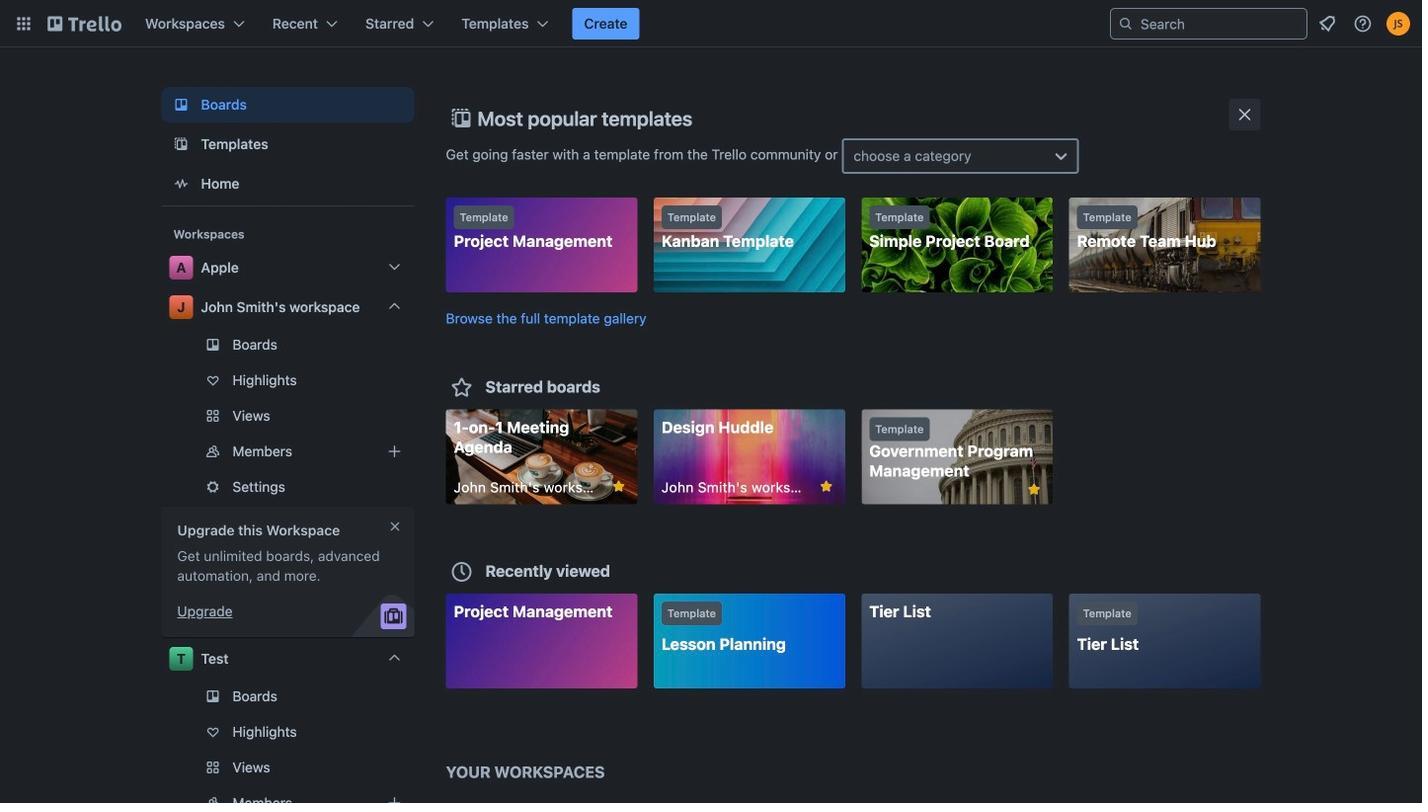 Task type: describe. For each thing, give the bounding box(es) containing it.
add image
[[383, 440, 407, 463]]

add image
[[383, 791, 407, 803]]

open information menu image
[[1354, 14, 1373, 34]]

click to unstar this board. it will be removed from your starred list. image
[[818, 478, 836, 496]]

click to unstar this board. it will be removed from your starred list. image
[[610, 478, 628, 496]]

board image
[[169, 93, 193, 117]]



Task type: vqa. For each thing, say whether or not it's contained in the screenshot.
the right Click To Unstar This Board. It Will Be Removed From Your Starred List. icon
yes



Task type: locate. For each thing, give the bounding box(es) containing it.
primary element
[[0, 0, 1423, 47]]

home image
[[169, 172, 193, 196]]

john smith (johnsmith38824343) image
[[1387, 12, 1411, 36]]

template board image
[[169, 132, 193, 156]]

Search field
[[1134, 10, 1307, 38]]

back to home image
[[47, 8, 122, 40]]

search image
[[1118, 16, 1134, 32]]

0 notifications image
[[1316, 12, 1340, 36]]



